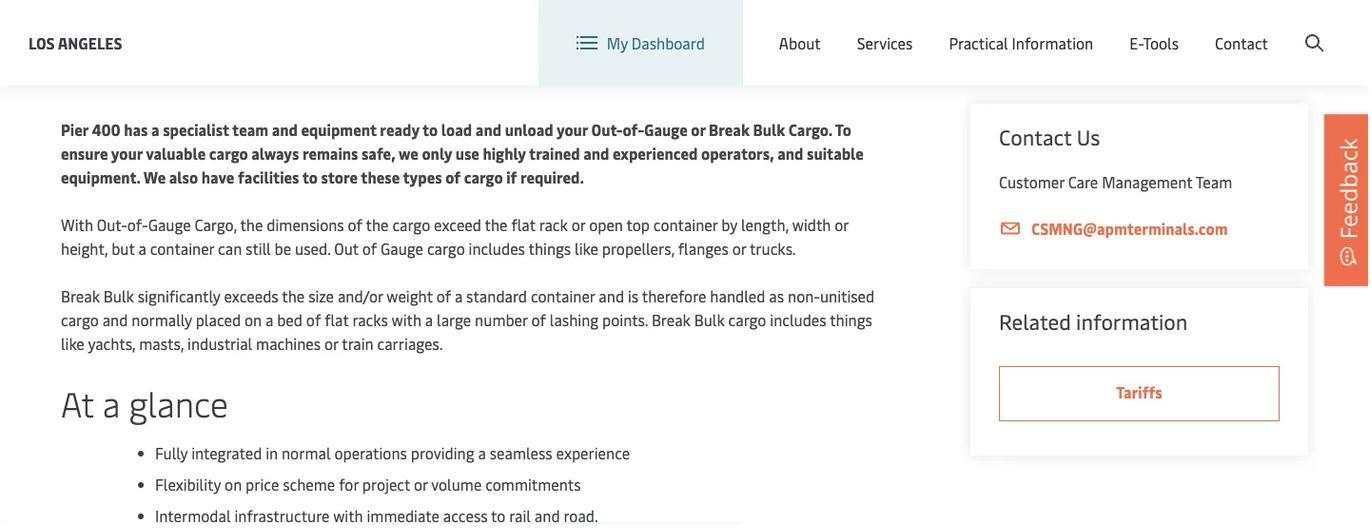 Task type: vqa. For each thing, say whether or not it's contained in the screenshot.
gauge to the left
yes



Task type: locate. For each thing, give the bounding box(es) containing it.
of left lashing
[[532, 310, 546, 330]]

commitments
[[486, 475, 581, 495]]

your down has in the top left of the page
[[111, 143, 143, 164]]

length,
[[741, 215, 789, 235]]

a inside with out-of-gauge cargo, the dimensions of the cargo exceed the flat rack or open top container by length, width or height, but a container can still be used. out of gauge cargo includes things like propellers, flanges or trucks.
[[138, 238, 146, 259]]

login / create account link
[[1145, 0, 1334, 56]]

break
[[61, 0, 184, 67], [709, 119, 750, 140], [61, 286, 100, 307], [652, 310, 691, 330]]

out- up experienced
[[592, 119, 623, 140]]

0 horizontal spatial contact
[[999, 123, 1072, 151]]

container down cargo,
[[150, 238, 214, 259]]

width
[[793, 215, 831, 235]]

of-
[[623, 119, 644, 140], [127, 215, 148, 235]]

the right exceed
[[485, 215, 508, 235]]

by
[[722, 215, 738, 235]]

to up only
[[423, 119, 438, 140]]

information
[[1012, 33, 1094, 53]]

switch location button
[[804, 17, 942, 38]]

break bulk & oog
[[61, 0, 448, 67]]

gauge up weight
[[381, 238, 424, 259]]

0 vertical spatial to
[[423, 119, 438, 140]]

if
[[507, 167, 517, 188]]

0 horizontal spatial of-
[[127, 215, 148, 235]]

1 horizontal spatial container
[[531, 286, 595, 307]]

includes down non-
[[770, 310, 827, 330]]

global
[[1003, 18, 1047, 38]]

bulk down handled
[[695, 310, 725, 330]]

1 horizontal spatial flat
[[512, 215, 536, 235]]

like left yachts,
[[61, 334, 85, 354]]

normally
[[132, 310, 192, 330]]

or left train
[[325, 334, 339, 354]]

or down the by
[[733, 238, 747, 259]]

always
[[252, 143, 299, 164]]

or up operators, on the top right
[[691, 119, 706, 140]]

1 horizontal spatial contact
[[1216, 33, 1269, 53]]

and up highly
[[476, 119, 502, 140]]

0 horizontal spatial things
[[529, 238, 571, 259]]

things down rack
[[529, 238, 571, 259]]

0 horizontal spatial flat
[[325, 310, 349, 330]]

bulk up operators, on the top right
[[753, 119, 785, 140]]

cargo down handled
[[729, 310, 767, 330]]

related information
[[999, 307, 1188, 336]]

0 vertical spatial of-
[[623, 119, 644, 140]]

and down cargo.
[[778, 143, 804, 164]]

gauge up experienced
[[644, 119, 688, 140]]

break up operators, on the top right
[[709, 119, 750, 140]]

pier 400 has a specialist team and equipment ready to load and unload your out-of-gauge or break bulk cargo. to ensure your valuable cargo always remains safe, we only use highly trained and experienced operators, and suitable equipment. we also have facilities to store these types of cargo if required.
[[61, 119, 864, 188]]

things down unitised at the right of page
[[830, 310, 873, 330]]

includes inside break bulk significantly exceeds the size and/or weight of a standard container and is therefore handled as non-unitised cargo and normally placed on a bed of flat racks with a large number of lashing points. break bulk cargo includes things like yachts, masts, industrial machines or train carriages.
[[770, 310, 827, 330]]

0 vertical spatial flat
[[512, 215, 536, 235]]

care
[[1069, 172, 1099, 192]]

specialist
[[163, 119, 229, 140]]

size
[[309, 286, 334, 307]]

handled
[[710, 286, 766, 307]]

1 horizontal spatial out-
[[592, 119, 623, 140]]

bulk down but
[[104, 286, 134, 307]]

0 vertical spatial like
[[575, 238, 599, 259]]

cargo
[[209, 143, 248, 164], [464, 167, 503, 188], [393, 215, 430, 235], [427, 238, 465, 259], [61, 310, 99, 330], [729, 310, 767, 330]]

tariffs link
[[999, 366, 1280, 422]]

gauge left cargo,
[[148, 215, 191, 235]]

or right project
[[414, 475, 428, 495]]

ready
[[380, 119, 420, 140]]

1 vertical spatial out-
[[97, 215, 127, 235]]

to
[[423, 119, 438, 140], [302, 167, 318, 188]]

account
[[1277, 18, 1334, 38]]

and left is
[[599, 286, 624, 307]]

1 vertical spatial to
[[302, 167, 318, 188]]

of- up but
[[127, 215, 148, 235]]

fully integrated in normal operations providing a seamless experience
[[155, 443, 630, 464]]

1 vertical spatial on
[[225, 475, 242, 495]]

contact for contact us
[[999, 123, 1072, 151]]

flat left rack
[[512, 215, 536, 235]]

1 horizontal spatial your
[[557, 119, 588, 140]]

therefore
[[642, 286, 707, 307]]

things
[[529, 238, 571, 259], [830, 310, 873, 330]]

1 vertical spatial includes
[[770, 310, 827, 330]]

have
[[202, 167, 235, 188]]

like
[[575, 238, 599, 259], [61, 334, 85, 354]]

cargo left if
[[464, 167, 503, 188]]

to left 'store'
[[302, 167, 318, 188]]

lashing
[[550, 310, 599, 330]]

out-
[[592, 119, 623, 140], [97, 215, 127, 235]]

container up 'flanges' at the top of the page
[[654, 215, 718, 235]]

1 horizontal spatial on
[[245, 310, 262, 330]]

things inside with out-of-gauge cargo, the dimensions of the cargo exceed the flat rack or open top container by length, width or height, but a container can still be used. out of gauge cargo includes things like propellers, flanges or trucks.
[[529, 238, 571, 259]]

0 horizontal spatial on
[[225, 475, 242, 495]]

1 vertical spatial container
[[150, 238, 214, 259]]

csmng@apmterminals.com
[[1032, 218, 1228, 239]]

or right rack
[[572, 215, 586, 235]]

1 vertical spatial like
[[61, 334, 85, 354]]

has
[[124, 119, 148, 140]]

a right has in the top left of the page
[[151, 119, 160, 140]]

of- inside pier 400 has a specialist team and equipment ready to load and unload your out-of-gauge or break bulk cargo. to ensure your valuable cargo always remains safe, we only use highly trained and experienced operators, and suitable equipment. we also have facilities to store these types of cargo if required.
[[623, 119, 644, 140]]

break inside pier 400 has a specialist team and equipment ready to load and unload your out-of-gauge or break bulk cargo. to ensure your valuable cargo always remains safe, we only use highly trained and experienced operators, and suitable equipment. we also have facilities to store these types of cargo if required.
[[709, 119, 750, 140]]

includes down exceed
[[469, 238, 525, 259]]

1 horizontal spatial gauge
[[381, 238, 424, 259]]

1 vertical spatial flat
[[325, 310, 349, 330]]

also
[[169, 167, 198, 188]]

of- up experienced
[[623, 119, 644, 140]]

1 horizontal spatial like
[[575, 238, 599, 259]]

flat inside break bulk significantly exceeds the size and/or weight of a standard container and is therefore handled as non-unitised cargo and normally placed on a bed of flat racks with a large number of lashing points. break bulk cargo includes things like yachts, masts, industrial machines or train carriages.
[[325, 310, 349, 330]]

on left the price
[[225, 475, 242, 495]]

like inside with out-of-gauge cargo, the dimensions of the cargo exceed the flat rack or open top container by length, width or height, but a container can still be used. out of gauge cargo includes things like propellers, flanges or trucks.
[[575, 238, 599, 259]]

operations
[[334, 443, 407, 464]]

of right out
[[362, 238, 377, 259]]

0 horizontal spatial gauge
[[148, 215, 191, 235]]

oog
[[353, 0, 448, 67]]

flat down size
[[325, 310, 349, 330]]

0 vertical spatial your
[[557, 119, 588, 140]]

a
[[151, 119, 160, 140], [138, 238, 146, 259], [455, 286, 463, 307], [266, 310, 273, 330], [425, 310, 433, 330], [102, 380, 120, 426], [478, 443, 486, 464]]

or
[[691, 119, 706, 140], [572, 215, 586, 235], [835, 215, 849, 235], [733, 238, 747, 259], [325, 334, 339, 354], [414, 475, 428, 495]]

0 horizontal spatial out-
[[97, 215, 127, 235]]

on
[[245, 310, 262, 330], [225, 475, 242, 495]]

store
[[321, 167, 358, 188]]

trucks.
[[750, 238, 796, 259]]

&
[[305, 0, 340, 67]]

your
[[557, 119, 588, 140], [111, 143, 143, 164]]

0 horizontal spatial includes
[[469, 238, 525, 259]]

height,
[[61, 238, 108, 259]]

1 vertical spatial your
[[111, 143, 143, 164]]

points.
[[603, 310, 648, 330]]

a inside pier 400 has a specialist team and equipment ready to load and unload your out-of-gauge or break bulk cargo. to ensure your valuable cargo always remains safe, we only use highly trained and experienced operators, and suitable equipment. we also have facilities to store these types of cargo if required.
[[151, 119, 160, 140]]

0 vertical spatial on
[[245, 310, 262, 330]]

safe,
[[362, 143, 396, 164]]

like inside break bulk significantly exceeds the size and/or weight of a standard container and is therefore handled as non-unitised cargo and normally placed on a bed of flat racks with a large number of lashing points. break bulk cargo includes things like yachts, masts, industrial machines or train carriages.
[[61, 334, 85, 354]]

industrial
[[188, 334, 252, 354]]

of down use
[[446, 167, 461, 188]]

0 vertical spatial contact
[[1216, 33, 1269, 53]]

feedback
[[1333, 138, 1364, 239]]

1 vertical spatial things
[[830, 310, 873, 330]]

0 vertical spatial includes
[[469, 238, 525, 259]]

2 vertical spatial gauge
[[381, 238, 424, 259]]

a right but
[[138, 238, 146, 259]]

top
[[627, 215, 650, 235]]

container up lashing
[[531, 286, 595, 307]]

1 horizontal spatial of-
[[623, 119, 644, 140]]

2 horizontal spatial container
[[654, 215, 718, 235]]

the up bed on the bottom
[[282, 286, 305, 307]]

1 horizontal spatial includes
[[770, 310, 827, 330]]

and
[[272, 119, 298, 140], [476, 119, 502, 140], [584, 143, 610, 164], [778, 143, 804, 164], [599, 286, 624, 307], [103, 310, 128, 330]]

break bulk significantly exceeds the size and/or weight of a standard container and is therefore handled as non-unitised cargo and normally placed on a bed of flat racks with a large number of lashing points. break bulk cargo includes things like yachts, masts, industrial machines or train carriages.
[[61, 286, 875, 354]]

your up trained
[[557, 119, 588, 140]]

on down exceeds
[[245, 310, 262, 330]]

contact us
[[999, 123, 1101, 151]]

2 horizontal spatial gauge
[[644, 119, 688, 140]]

still
[[246, 238, 271, 259]]

cargo up have at the top of page
[[209, 143, 248, 164]]

2 vertical spatial container
[[531, 286, 595, 307]]

load
[[442, 119, 472, 140]]

price
[[246, 475, 279, 495]]

out- up but
[[97, 215, 127, 235]]

gauge
[[644, 119, 688, 140], [148, 215, 191, 235], [381, 238, 424, 259]]

exceed
[[434, 215, 482, 235]]

gauge inside pier 400 has a specialist team and equipment ready to load and unload your out-of-gauge or break bulk cargo. to ensure your valuable cargo always remains safe, we only use highly trained and experienced operators, and suitable equipment. we also have facilities to store these types of cargo if required.
[[644, 119, 688, 140]]

to
[[836, 119, 852, 140]]

facilities
[[238, 167, 299, 188]]

1 horizontal spatial things
[[830, 310, 873, 330]]

and up always
[[272, 119, 298, 140]]

0 vertical spatial container
[[654, 215, 718, 235]]

1 vertical spatial of-
[[127, 215, 148, 235]]

of inside pier 400 has a specialist team and equipment ready to load and unload your out-of-gauge or break bulk cargo. to ensure your valuable cargo always remains safe, we only use highly trained and experienced operators, and suitable equipment. we also have facilities to store these types of cargo if required.
[[446, 167, 461, 188]]

0 vertical spatial gauge
[[644, 119, 688, 140]]

scheme
[[283, 475, 335, 495]]

container inside break bulk significantly exceeds the size and/or weight of a standard container and is therefore handled as non-unitised cargo and normally placed on a bed of flat racks with a large number of lashing points. break bulk cargo includes things like yachts, masts, industrial machines or train carriages.
[[531, 286, 595, 307]]

1 vertical spatial contact
[[999, 123, 1072, 151]]

experienced
[[613, 143, 698, 164]]

for
[[339, 475, 359, 495]]

0 horizontal spatial like
[[61, 334, 85, 354]]

0 vertical spatial out-
[[592, 119, 623, 140]]

with
[[61, 215, 93, 235]]

bed
[[277, 310, 303, 330]]

highly
[[483, 143, 526, 164]]

like down 'open'
[[575, 238, 599, 259]]

0 vertical spatial things
[[529, 238, 571, 259]]

or inside break bulk significantly exceeds the size and/or weight of a standard container and is therefore handled as non-unitised cargo and normally placed on a bed of flat racks with a large number of lashing points. break bulk cargo includes things like yachts, masts, industrial machines or train carriages.
[[325, 334, 339, 354]]

tools
[[1144, 33, 1179, 53]]

practical
[[949, 33, 1009, 53]]



Task type: describe. For each thing, give the bounding box(es) containing it.
/
[[1220, 18, 1226, 38]]

team
[[1196, 172, 1233, 192]]

used.
[[295, 238, 331, 259]]

a up large at the bottom left
[[455, 286, 463, 307]]

break down therefore
[[652, 310, 691, 330]]

los
[[29, 32, 55, 53]]

angeles
[[58, 32, 122, 53]]

bulk left "&"
[[197, 0, 292, 67]]

and up yachts,
[[103, 310, 128, 330]]

equipment.
[[61, 167, 140, 188]]

on inside break bulk significantly exceeds the size and/or weight of a standard container and is therefore handled as non-unitised cargo and normally placed on a bed of flat racks with a large number of lashing points. break bulk cargo includes things like yachts, masts, industrial machines or train carriages.
[[245, 310, 262, 330]]

volume
[[431, 475, 482, 495]]

unload
[[505, 119, 554, 140]]

break right los
[[61, 0, 184, 67]]

operators,
[[702, 143, 774, 164]]

at
[[61, 380, 94, 426]]

trained
[[529, 143, 580, 164]]

types
[[403, 167, 442, 188]]

integrated
[[191, 443, 262, 464]]

information
[[1077, 307, 1188, 336]]

ensure
[[61, 143, 108, 164]]

400
[[92, 119, 121, 140]]

and/or
[[338, 286, 383, 307]]

los angeles link
[[29, 31, 122, 55]]

dimensions
[[267, 215, 344, 235]]

pier
[[61, 119, 88, 140]]

bulk inside pier 400 has a specialist team and equipment ready to load and unload your out-of-gauge or break bulk cargo. to ensure your valuable cargo always remains safe, we only use highly trained and experienced operators, and suitable equipment. we also have facilities to store these types of cargo if required.
[[753, 119, 785, 140]]

out- inside pier 400 has a specialist team and equipment ready to load and unload your out-of-gauge or break bulk cargo. to ensure your valuable cargo always remains safe, we only use highly trained and experienced operators, and suitable equipment. we also have facilities to store these types of cargo if required.
[[592, 119, 623, 140]]

flexibility
[[155, 475, 221, 495]]

tariffs
[[1117, 382, 1163, 403]]

the inside break bulk significantly exceeds the size and/or weight of a standard container and is therefore handled as non-unitised cargo and normally placed on a bed of flat racks with a large number of lashing points. break bulk cargo includes things like yachts, masts, industrial machines or train carriages.
[[282, 286, 305, 307]]

the up still
[[240, 215, 263, 235]]

valuable
[[146, 143, 206, 164]]

of up large at the bottom left
[[437, 286, 451, 307]]

global menu button
[[961, 0, 1108, 57]]

train
[[342, 334, 374, 354]]

suitable
[[807, 143, 864, 164]]

csmng@apmterminals.com link
[[999, 217, 1280, 241]]

cargo,
[[195, 215, 237, 235]]

glance
[[129, 380, 228, 426]]

weight
[[387, 286, 433, 307]]

with
[[392, 310, 422, 330]]

at a glance
[[61, 380, 228, 426]]

customer care management team
[[999, 172, 1233, 192]]

feedback button
[[1325, 115, 1370, 286]]

related
[[999, 307, 1072, 336]]

propellers,
[[602, 238, 675, 259]]

seamless
[[490, 443, 553, 464]]

menu
[[1050, 18, 1089, 38]]

open
[[589, 215, 623, 235]]

a right with
[[425, 310, 433, 330]]

out- inside with out-of-gauge cargo, the dimensions of the cargo exceed the flat rack or open top container by length, width or height, but a container can still be used. out of gauge cargo includes things like propellers, flanges or trucks.
[[97, 215, 127, 235]]

1 vertical spatial gauge
[[148, 215, 191, 235]]

0 horizontal spatial container
[[150, 238, 214, 259]]

cargo up yachts,
[[61, 310, 99, 330]]

e-tools button
[[1130, 0, 1179, 86]]

and right trained
[[584, 143, 610, 164]]

services
[[857, 33, 913, 53]]

a left bed on the bottom
[[266, 310, 273, 330]]

the down the these
[[366, 215, 389, 235]]

includes inside with out-of-gauge cargo, the dimensions of the cargo exceed the flat rack or open top container by length, width or height, but a container can still be used. out of gauge cargo includes things like propellers, flanges or trucks.
[[469, 238, 525, 259]]

non-
[[788, 286, 820, 307]]

equipment
[[301, 119, 377, 140]]

switch location
[[834, 18, 942, 38]]

services button
[[857, 0, 913, 86]]

of right bed on the bottom
[[306, 310, 321, 330]]

cargo down exceed
[[427, 238, 465, 259]]

required.
[[521, 167, 584, 188]]

be
[[275, 238, 291, 259]]

cargo left exceed
[[393, 215, 430, 235]]

large
[[437, 310, 471, 330]]

number
[[475, 310, 528, 330]]

project
[[363, 475, 410, 495]]

0 horizontal spatial your
[[111, 143, 143, 164]]

or inside pier 400 has a specialist team and equipment ready to load and unload your out-of-gauge or break bulk cargo. to ensure your valuable cargo always remains safe, we only use highly trained and experienced operators, and suitable equipment. we also have facilities to store these types of cargo if required.
[[691, 119, 706, 140]]

use
[[456, 143, 480, 164]]

in
[[266, 443, 278, 464]]

placed
[[196, 310, 241, 330]]

e-
[[1130, 33, 1144, 53]]

a left seamless
[[478, 443, 486, 464]]

los angeles
[[29, 32, 122, 53]]

experience
[[556, 443, 630, 464]]

practical information
[[949, 33, 1094, 53]]

things inside break bulk significantly exceeds the size and/or weight of a standard container and is therefore handled as non-unitised cargo and normally placed on a bed of flat racks with a large number of lashing points. break bulk cargo includes things like yachts, masts, industrial machines or train carriages.
[[830, 310, 873, 330]]

can
[[218, 238, 242, 259]]

carriages.
[[377, 334, 443, 354]]

location
[[883, 18, 942, 38]]

of- inside with out-of-gauge cargo, the dimensions of the cargo exceed the flat rack or open top container by length, width or height, but a container can still be used. out of gauge cargo includes things like propellers, flanges or trucks.
[[127, 215, 148, 235]]

exceeds
[[224, 286, 279, 307]]

0 horizontal spatial to
[[302, 167, 318, 188]]

these
[[361, 167, 400, 188]]

global menu
[[1003, 18, 1089, 38]]

masts,
[[139, 334, 184, 354]]

1 horizontal spatial to
[[423, 119, 438, 140]]

with out-of-gauge cargo, the dimensions of the cargo exceed the flat rack or open top container by length, width or height, but a container can still be used. out of gauge cargo includes things like propellers, flanges or trucks.
[[61, 215, 849, 259]]

machines
[[256, 334, 321, 354]]

break down the height,
[[61, 286, 100, 307]]

or right width in the top right of the page
[[835, 215, 849, 235]]

management
[[1102, 172, 1193, 192]]

rack
[[539, 215, 568, 235]]

contact for contact
[[1216, 33, 1269, 53]]

but
[[112, 238, 135, 259]]

a right at
[[102, 380, 120, 426]]

of up out
[[348, 215, 363, 235]]

flat inside with out-of-gauge cargo, the dimensions of the cargo exceed the flat rack or open top container by length, width or height, but a container can still be used. out of gauge cargo includes things like propellers, flanges or trucks.
[[512, 215, 536, 235]]

flexibility on price scheme for project or volume commitments
[[155, 475, 581, 495]]



